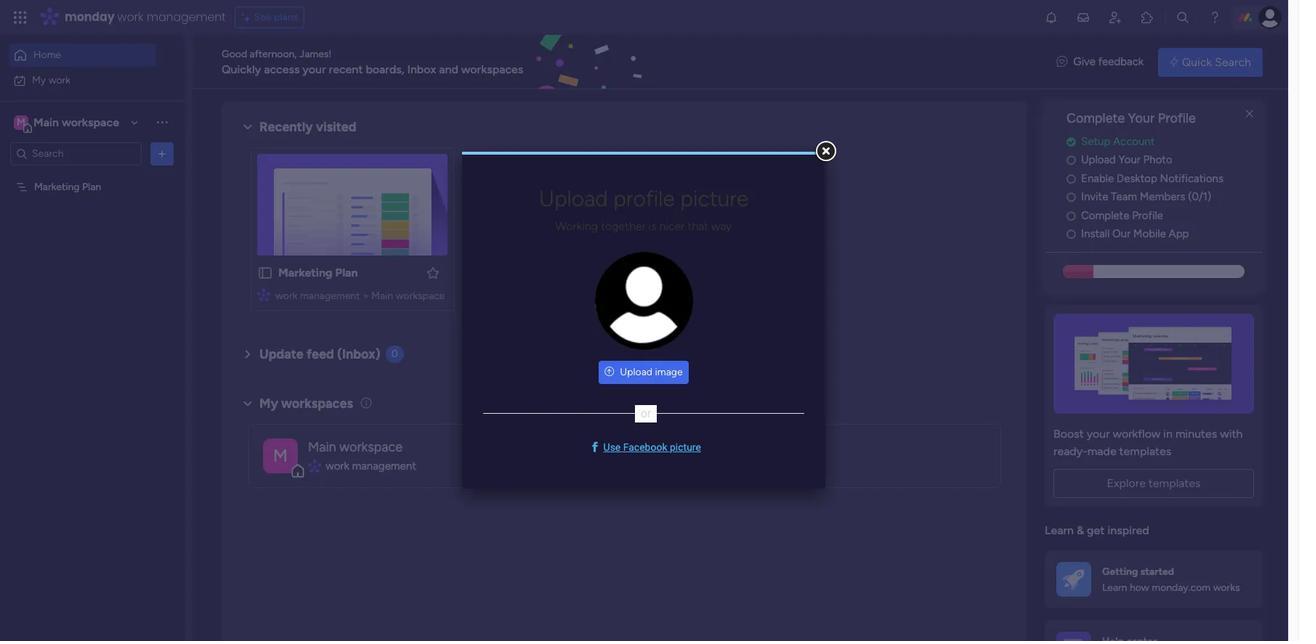 Task type: locate. For each thing, give the bounding box(es) containing it.
complete profile
[[1082, 209, 1164, 222]]

picture right p at the bottom
[[670, 442, 701, 453]]

setup account
[[1082, 135, 1155, 148]]

picture inside upload profile picture working together is nicer that way
[[681, 186, 749, 212]]

learn inside getting started learn how monday.com works
[[1103, 582, 1128, 595]]

0 horizontal spatial upload
[[539, 186, 608, 212]]

1 vertical spatial your
[[1087, 427, 1110, 441]]

way
[[712, 220, 732, 233]]

my workspaces
[[259, 396, 353, 412]]

feed
[[307, 347, 334, 363]]

your
[[303, 62, 326, 76], [1087, 427, 1110, 441]]

visited
[[316, 119, 357, 135]]

workspace
[[62, 115, 119, 129], [396, 290, 445, 302], [339, 440, 403, 456]]

is
[[649, 220, 657, 233]]

upload your photo
[[1082, 154, 1173, 167]]

plan
[[82, 181, 101, 193], [335, 266, 358, 280]]

open update feed (inbox) image
[[239, 346, 257, 363]]

plan down "search in workspace" field at the left of the page
[[82, 181, 101, 193]]

help image
[[1208, 10, 1223, 25]]

1 vertical spatial plan
[[335, 266, 358, 280]]

check circle image
[[1067, 137, 1076, 147]]

1 vertical spatial management
[[300, 290, 360, 302]]

ready-
[[1054, 445, 1088, 459]]

profile down invite team members (0/1)
[[1133, 209, 1164, 222]]

0 vertical spatial plan
[[82, 181, 101, 193]]

1 horizontal spatial m
[[273, 445, 288, 466]]

quickly
[[222, 62, 261, 76]]

circle o image inside invite team members (0/1) link
[[1067, 192, 1076, 203]]

your inside boost your workflow in minutes with ready-made templates
[[1087, 427, 1110, 441]]

m inside workspace selection element
[[17, 116, 25, 128]]

with
[[1221, 427, 1243, 441]]

3 circle o image from the top
[[1067, 211, 1076, 222]]

circle o image inside complete profile link
[[1067, 211, 1076, 222]]

(0/1)
[[1189, 191, 1212, 204]]

invite
[[1082, 191, 1109, 204]]

marketing plan inside the "marketing plan" list box
[[34, 181, 101, 193]]

minutes
[[1176, 427, 1218, 441]]

project
[[692, 440, 735, 456]]

4 circle o image from the top
[[1067, 229, 1076, 240]]

1 horizontal spatial component image
[[308, 460, 321, 473]]

circle o image left 'complete profile' at top
[[1067, 211, 1076, 222]]

main
[[33, 115, 59, 129], [371, 290, 393, 302], [308, 440, 336, 456]]

2 vertical spatial workspace
[[339, 440, 403, 456]]

0 horizontal spatial m
[[17, 116, 25, 128]]

1 vertical spatial main workspace
[[308, 440, 403, 456]]

complete for complete your profile
[[1067, 110, 1125, 126]]

1 vertical spatial picture
[[670, 442, 701, 453]]

marketing down "search in workspace" field at the left of the page
[[34, 181, 80, 193]]

learn down getting in the bottom of the page
[[1103, 582, 1128, 595]]

your inside good afternoon, james! quickly access your recent boards, inbox and workspaces
[[303, 62, 326, 76]]

0 vertical spatial upload
[[1082, 154, 1116, 167]]

component image
[[257, 288, 270, 301], [308, 460, 321, 473]]

circle o image
[[1067, 155, 1076, 166]]

my inside my work button
[[32, 74, 46, 86]]

main workspace
[[33, 115, 119, 129], [308, 440, 403, 456]]

your up made
[[1087, 427, 1110, 441]]

or
[[641, 407, 652, 420]]

1 vertical spatial complete
[[1082, 209, 1130, 222]]

feedback
[[1099, 55, 1144, 69]]

circle o image for install
[[1067, 229, 1076, 240]]

learn
[[1045, 524, 1074, 538], [1103, 582, 1128, 595]]

good
[[222, 48, 247, 60]]

close recently visited image
[[239, 118, 257, 136]]

option
[[0, 174, 185, 177]]

picture
[[681, 186, 749, 212], [670, 442, 701, 453]]

complete your profile
[[1067, 110, 1196, 126]]

upload up enable
[[1082, 154, 1116, 167]]

1 vertical spatial workspaces
[[281, 396, 353, 412]]

1 vertical spatial marketing
[[278, 266, 333, 280]]

marketing
[[34, 181, 80, 193], [278, 266, 333, 280]]

1 horizontal spatial marketing
[[278, 266, 333, 280]]

james peterson image
[[1259, 6, 1282, 29]]

upload your photo link
[[1067, 152, 1263, 168]]

1 vertical spatial workspace image
[[263, 439, 298, 474]]

home
[[33, 49, 61, 61]]

2 horizontal spatial upload
[[1082, 154, 1116, 167]]

0 horizontal spatial marketing plan
[[34, 181, 101, 193]]

templates down workflow
[[1120, 445, 1172, 459]]

1 horizontal spatial main workspace
[[308, 440, 403, 456]]

my down "home" on the top of page
[[32, 74, 46, 86]]

0 vertical spatial your
[[1129, 110, 1155, 126]]

0 vertical spatial m
[[17, 116, 25, 128]]

0 vertical spatial templates
[[1120, 445, 1172, 459]]

templates image image
[[1058, 314, 1250, 414]]

circle o image inside install our mobile app link
[[1067, 229, 1076, 240]]

complete
[[1067, 110, 1125, 126], [1082, 209, 1130, 222]]

0 horizontal spatial component image
[[257, 288, 270, 301]]

quick search
[[1182, 55, 1252, 69]]

workspaces down update feed (inbox)
[[281, 396, 353, 412]]

image
[[655, 366, 683, 378]]

0 vertical spatial learn
[[1045, 524, 1074, 538]]

0 vertical spatial workspace
[[62, 115, 119, 129]]

1 vertical spatial your
[[1119, 154, 1141, 167]]

1 horizontal spatial workspaces
[[461, 62, 524, 76]]

marketing plan
[[34, 181, 101, 193], [278, 266, 358, 280]]

notifications
[[1160, 172, 1224, 185]]

0 horizontal spatial workspace image
[[14, 114, 28, 130]]

&
[[1077, 524, 1085, 538]]

complete up 'setup'
[[1067, 110, 1125, 126]]

main workspace up "search in workspace" field at the left of the page
[[33, 115, 119, 129]]

works
[[1214, 582, 1240, 595]]

learn left &
[[1045, 524, 1074, 538]]

getting
[[1103, 566, 1139, 578]]

2 vertical spatial upload
[[620, 366, 653, 378]]

0 vertical spatial main
[[33, 115, 59, 129]]

v2 upload arrow image
[[605, 367, 614, 378]]

workspaces
[[461, 62, 524, 76], [281, 396, 353, 412]]

profile
[[1158, 110, 1196, 126], [1133, 209, 1164, 222]]

0 vertical spatial workspaces
[[461, 62, 524, 76]]

1 vertical spatial templates
[[1149, 477, 1201, 490]]

my work
[[32, 74, 71, 86]]

monday.com
[[1152, 582, 1211, 595]]

upload inside button
[[620, 366, 653, 378]]

project planning
[[692, 440, 788, 456]]

0 vertical spatial your
[[303, 62, 326, 76]]

0 horizontal spatial main
[[33, 115, 59, 129]]

0 vertical spatial main workspace
[[33, 115, 119, 129]]

>
[[363, 290, 369, 302]]

upload up working
[[539, 186, 608, 212]]

templates
[[1120, 445, 1172, 459], [1149, 477, 1201, 490]]

templates right explore
[[1149, 477, 1201, 490]]

0 vertical spatial complete
[[1067, 110, 1125, 126]]

my for my workspaces
[[259, 396, 278, 412]]

workspace up work management
[[339, 440, 403, 456]]

james!
[[299, 48, 332, 60]]

1 vertical spatial main
[[371, 290, 393, 302]]

1 circle o image from the top
[[1067, 174, 1076, 184]]

0 vertical spatial marketing plan
[[34, 181, 101, 193]]

upload inside upload profile picture working together is nicer that way
[[539, 186, 608, 212]]

1 vertical spatial component image
[[308, 460, 321, 473]]

in
[[1164, 427, 1173, 441]]

1 vertical spatial marketing plan
[[278, 266, 358, 280]]

enable desktop notifications
[[1082, 172, 1224, 185]]

work
[[117, 9, 144, 25], [48, 74, 71, 86], [275, 290, 298, 302], [326, 460, 349, 473]]

1 vertical spatial my
[[259, 396, 278, 412]]

good afternoon, james! quickly access your recent boards, inbox and workspaces
[[222, 48, 524, 76]]

upload right v2 upload arrow icon at the left
[[620, 366, 653, 378]]

0 vertical spatial workspace image
[[14, 114, 28, 130]]

main right > on the top
[[371, 290, 393, 302]]

1 horizontal spatial plan
[[335, 266, 358, 280]]

m for the bottommost workspace icon
[[273, 445, 288, 466]]

nicer
[[660, 220, 685, 233]]

work down "home" on the top of page
[[48, 74, 71, 86]]

1 vertical spatial learn
[[1103, 582, 1128, 595]]

circle o image left install
[[1067, 229, 1076, 240]]

1 horizontal spatial main
[[308, 440, 336, 456]]

0 vertical spatial marketing
[[34, 181, 80, 193]]

2 horizontal spatial main
[[371, 290, 393, 302]]

your down james!
[[303, 62, 326, 76]]

m for workspace icon to the left
[[17, 116, 25, 128]]

recently
[[259, 119, 313, 135]]

component image for work management > main workspace
[[257, 288, 270, 301]]

2 vertical spatial management
[[352, 460, 416, 473]]

dapulse x slim image
[[1241, 105, 1259, 123]]

your for upload
[[1119, 154, 1141, 167]]

circle o image down circle o icon
[[1067, 174, 1076, 184]]

circle o image
[[1067, 174, 1076, 184], [1067, 192, 1076, 203], [1067, 211, 1076, 222], [1067, 229, 1076, 240]]

profile
[[614, 186, 675, 212]]

component image down public board "icon" at the top left of the page
[[257, 288, 270, 301]]

0 horizontal spatial main workspace
[[33, 115, 119, 129]]

0 vertical spatial picture
[[681, 186, 749, 212]]

1 horizontal spatial marketing plan
[[278, 266, 358, 280]]

0 horizontal spatial workspaces
[[281, 396, 353, 412]]

workflow
[[1113, 427, 1161, 441]]

0 vertical spatial my
[[32, 74, 46, 86]]

v2 bolt switch image
[[1170, 54, 1179, 70]]

main down my work
[[33, 115, 59, 129]]

workspace down add to favorites icon at the top of the page
[[396, 290, 445, 302]]

main down my workspaces
[[308, 440, 336, 456]]

1 horizontal spatial your
[[1087, 427, 1110, 441]]

0 horizontal spatial my
[[32, 74, 46, 86]]

see plans button
[[235, 7, 305, 28]]

update feed (inbox)
[[259, 347, 381, 363]]

0 vertical spatial component image
[[257, 288, 270, 301]]

work down my workspaces
[[326, 460, 349, 473]]

complete up install
[[1082, 209, 1130, 222]]

apps image
[[1140, 10, 1155, 25]]

m
[[17, 116, 25, 128], [273, 445, 288, 466]]

circle o image inside enable desktop notifications link
[[1067, 174, 1076, 184]]

component image left work management
[[308, 460, 321, 473]]

my right close my workspaces icon
[[259, 396, 278, 412]]

invite members image
[[1108, 10, 1123, 25]]

together
[[601, 220, 646, 233]]

circle o image left invite
[[1067, 192, 1076, 203]]

1 vertical spatial upload
[[539, 186, 608, 212]]

component image for work management
[[308, 460, 321, 473]]

your down account
[[1119, 154, 1141, 167]]

circle o image for enable
[[1067, 174, 1076, 184]]

workspace image
[[14, 114, 28, 130], [263, 439, 298, 474]]

your
[[1129, 110, 1155, 126], [1119, 154, 1141, 167]]

give feedback
[[1074, 55, 1144, 69]]

setup
[[1082, 135, 1111, 148]]

your up account
[[1129, 110, 1155, 126]]

0 horizontal spatial marketing
[[34, 181, 80, 193]]

1 horizontal spatial learn
[[1103, 582, 1128, 595]]

marketing plan up work management > main workspace
[[278, 266, 358, 280]]

quick search button
[[1159, 48, 1263, 77]]

1 horizontal spatial workspace image
[[263, 439, 298, 474]]

1 horizontal spatial upload
[[620, 366, 653, 378]]

management for work management > main workspace
[[300, 290, 360, 302]]

1 horizontal spatial my
[[259, 396, 278, 412]]

main workspace up work management
[[308, 440, 403, 456]]

workspace up "search in workspace" field at the left of the page
[[62, 115, 119, 129]]

marketing plan down "search in workspace" field at the left of the page
[[34, 181, 101, 193]]

profile up setup account link
[[1158, 110, 1196, 126]]

plans
[[274, 11, 298, 23]]

plan up work management > main workspace
[[335, 266, 358, 280]]

picture up way
[[681, 186, 749, 212]]

my
[[32, 74, 46, 86], [259, 396, 278, 412]]

made
[[1088, 445, 1117, 459]]

marketing right public board "icon" at the top left of the page
[[278, 266, 333, 280]]

0 horizontal spatial your
[[303, 62, 326, 76]]

your inside upload your photo link
[[1119, 154, 1141, 167]]

2 circle o image from the top
[[1067, 192, 1076, 203]]

circle o image for invite
[[1067, 192, 1076, 203]]

1 vertical spatial m
[[273, 445, 288, 466]]

0 horizontal spatial plan
[[82, 181, 101, 193]]

planning
[[738, 440, 788, 456]]

workspaces right and
[[461, 62, 524, 76]]



Task type: vqa. For each thing, say whether or not it's contained in the screenshot.
dapulse x slim icon
yes



Task type: describe. For each thing, give the bounding box(es) containing it.
our
[[1113, 228, 1131, 241]]

circle o image for complete
[[1067, 211, 1076, 222]]

picture for profile
[[681, 186, 749, 212]]

members
[[1140, 191, 1186, 204]]

getting started element
[[1045, 551, 1263, 609]]

mobile
[[1134, 228, 1167, 241]]

work management > main workspace
[[275, 290, 445, 302]]

marketing inside list box
[[34, 181, 80, 193]]

update
[[259, 347, 304, 363]]

access
[[264, 62, 300, 76]]

how
[[1130, 582, 1150, 595]]

and
[[439, 62, 459, 76]]

invite team members (0/1)
[[1082, 191, 1212, 204]]

home button
[[9, 44, 156, 67]]

0 vertical spatial profile
[[1158, 110, 1196, 126]]

(inbox)
[[337, 347, 381, 363]]

quick
[[1182, 55, 1213, 69]]

my work button
[[9, 69, 156, 92]]

templates inside 'button'
[[1149, 477, 1201, 490]]

working
[[556, 220, 598, 233]]

use facebook picture
[[604, 442, 701, 453]]

inbox image
[[1076, 10, 1091, 25]]

boost your workflow in minutes with ready-made templates
[[1054, 427, 1243, 459]]

Search in workspace field
[[31, 145, 121, 162]]

recently visited
[[259, 119, 357, 135]]

account
[[1114, 135, 1155, 148]]

recent
[[329, 62, 363, 76]]

add to favorites image
[[426, 266, 440, 280]]

1 vertical spatial profile
[[1133, 209, 1164, 222]]

0 vertical spatial management
[[147, 9, 226, 25]]

templates inside boost your workflow in minutes with ready-made templates
[[1120, 445, 1172, 459]]

v2 user feedback image
[[1057, 54, 1068, 70]]

notifications image
[[1045, 10, 1059, 25]]

public board image
[[257, 265, 273, 281]]

started
[[1141, 566, 1175, 578]]

enable desktop notifications link
[[1067, 171, 1263, 187]]

install our mobile app link
[[1067, 226, 1263, 243]]

workspaces inside good afternoon, james! quickly access your recent boards, inbox and workspaces
[[461, 62, 524, 76]]

workspace selection element
[[14, 114, 121, 133]]

upload profile picture working together is nicer that way
[[539, 186, 749, 233]]

explore templates
[[1107, 477, 1201, 490]]

boards,
[[366, 62, 405, 76]]

work up update
[[275, 290, 298, 302]]

photo
[[1144, 154, 1173, 167]]

install our mobile app
[[1082, 228, 1190, 241]]

app
[[1169, 228, 1190, 241]]

main inside workspace selection element
[[33, 115, 59, 129]]

inbox
[[407, 62, 436, 76]]

plan inside list box
[[82, 181, 101, 193]]

install
[[1082, 228, 1110, 241]]

explore templates button
[[1054, 469, 1255, 498]]

p
[[660, 445, 670, 466]]

enable
[[1082, 172, 1114, 185]]

explore
[[1107, 477, 1146, 490]]

give
[[1074, 55, 1096, 69]]

see plans
[[254, 11, 298, 23]]

help center element
[[1045, 621, 1263, 642]]

setup account link
[[1067, 134, 1263, 150]]

getting started learn how monday.com works
[[1103, 566, 1240, 595]]

1 vertical spatial workspace
[[396, 290, 445, 302]]

team
[[1111, 191, 1138, 204]]

marketing plan list box
[[0, 172, 185, 395]]

get
[[1087, 524, 1105, 538]]

upload for image
[[620, 366, 653, 378]]

inspired
[[1108, 524, 1150, 538]]

desktop
[[1117, 172, 1158, 185]]

that
[[688, 220, 709, 233]]

management for work management
[[352, 460, 416, 473]]

complete for complete profile
[[1082, 209, 1130, 222]]

upload image
[[620, 366, 683, 378]]

invite team members (0/1) link
[[1067, 189, 1263, 206]]

workspace image
[[647, 439, 682, 474]]

workspace inside workspace selection element
[[62, 115, 119, 129]]

0 horizontal spatial learn
[[1045, 524, 1074, 538]]

your for complete
[[1129, 110, 1155, 126]]

0
[[392, 348, 398, 361]]

complete profile link
[[1067, 208, 1263, 224]]

main workspace inside workspace selection element
[[33, 115, 119, 129]]

picture for facebook
[[670, 442, 701, 453]]

upload for profile
[[539, 186, 608, 212]]

upload for your
[[1082, 154, 1116, 167]]

my for my work
[[32, 74, 46, 86]]

use
[[604, 442, 621, 453]]

2 vertical spatial main
[[308, 440, 336, 456]]

search
[[1216, 55, 1252, 69]]

upload image button
[[599, 361, 689, 384]]

facebook
[[623, 442, 668, 453]]

monday
[[65, 9, 115, 25]]

select product image
[[13, 10, 28, 25]]

work management
[[326, 460, 416, 473]]

work inside my work button
[[48, 74, 71, 86]]

see
[[254, 11, 272, 23]]

learn & get inspired
[[1045, 524, 1150, 538]]

search everything image
[[1176, 10, 1191, 25]]

close my workspaces image
[[239, 395, 257, 413]]

afternoon,
[[250, 48, 297, 60]]

work right monday
[[117, 9, 144, 25]]

monday work management
[[65, 9, 226, 25]]



